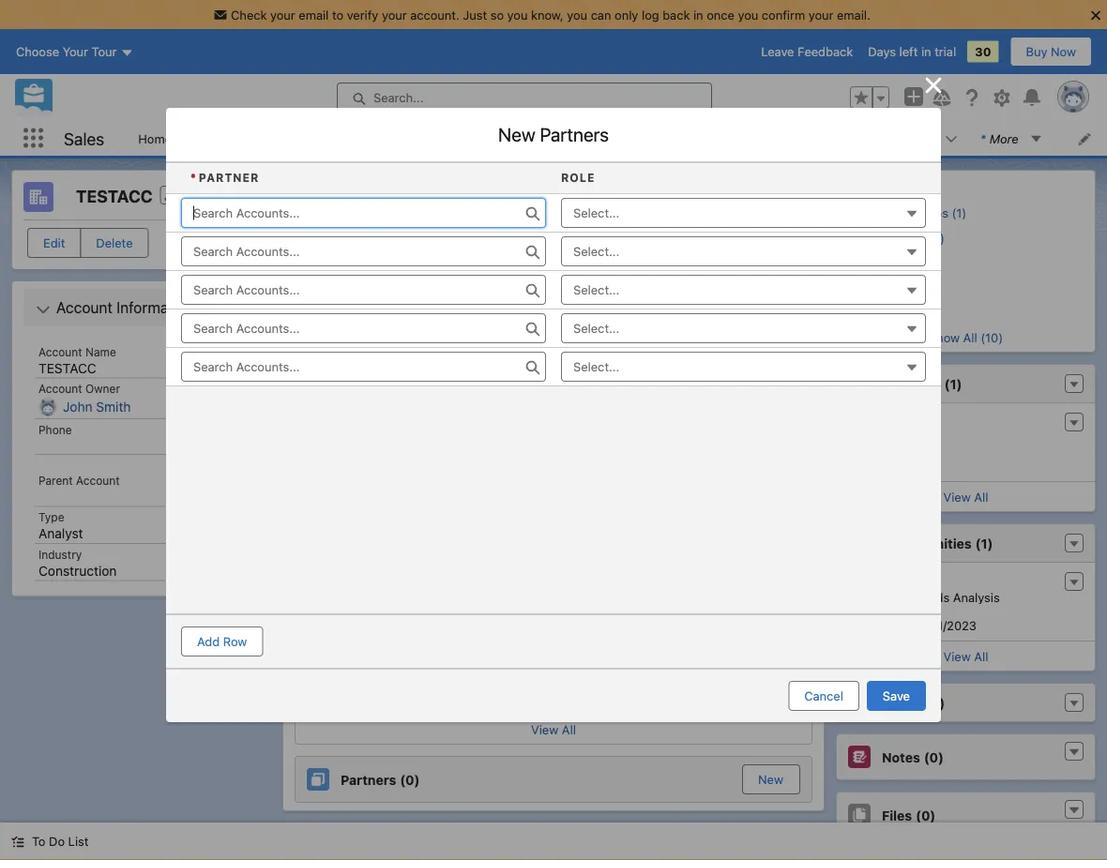 Task type: vqa. For each thing, say whether or not it's contained in the screenshot.
Search...
yes



Task type: describe. For each thing, give the bounding box(es) containing it.
needs for needs analysis amount: close date: 10/31/2023
[[914, 590, 950, 604]]

cases
[[882, 695, 922, 711]]

1 vertical spatial opportunities (1)
[[882, 536, 993, 551]]

view all link down 10/31/2023
[[837, 641, 1095, 671]]

title button
[[712, 177, 825, 207]]

buy
[[1026, 45, 1048, 59]]

contract number cell
[[648, 656, 765, 688]]

cases (0) link
[[871, 307, 926, 322]]

date:
[[884, 619, 914, 633]]

name for opportunity name stage
[[459, 350, 494, 364]]

smith
[[96, 399, 131, 415]]

files (0)
[[882, 808, 936, 823]]

delete
[[96, 236, 133, 250]]

partner
[[199, 171, 259, 184]]

contacts image for contacts
[[849, 373, 871, 395]]

cancel
[[805, 689, 844, 704]]

list
[[68, 835, 89, 849]]

stage cell
[[487, 342, 693, 374]]

role
[[561, 171, 595, 184]]

save
[[883, 689, 910, 704]]

once
[[707, 8, 735, 22]]

tab panel containing opportunities
[[295, 106, 1016, 803]]

john
[[63, 399, 93, 415]]

parent account
[[38, 474, 120, 487]]

opportunities inside list item
[[473, 131, 551, 145]]

all for view all link below the test contact 'element'
[[975, 490, 989, 504]]

name for account name
[[85, 345, 116, 359]]

email
[[299, 8, 329, 22]]

analysis for needs analysis
[[535, 380, 581, 394]]

orders grid
[[296, 656, 812, 715]]

log
[[642, 8, 660, 22]]

2 select... from the top
[[574, 245, 620, 259]]

(0) for partners (0)
[[400, 772, 420, 788]]

information
[[117, 299, 194, 317]]

order number
[[303, 664, 390, 678]]

view for view all link under phone cell
[[531, 244, 559, 258]]

feedback
[[798, 45, 853, 59]]

account.
[[410, 8, 460, 22]]

construction
[[38, 563, 117, 579]]

just
[[463, 8, 487, 22]]

account right parent
[[76, 474, 120, 487]]

account name
[[38, 345, 116, 359]]

test contact link inside contacts grid
[[384, 215, 475, 230]]

text default image inside to do list button
[[11, 836, 24, 849]]

view all link down phone cell
[[296, 236, 812, 266]]

row number image for name
[[296, 177, 344, 207]]

contacts status
[[307, 152, 350, 165]]

back
[[663, 8, 690, 22]]

opportunity name button
[[375, 342, 494, 372]]

account image
[[23, 182, 54, 212]]

1 role, select... button from the top
[[561, 198, 926, 228]]

analysis for needs analysis amount: close date: 10/31/2023
[[953, 590, 1000, 604]]

cell down cases (0) 'link'
[[805, 374, 969, 400]]

days
[[868, 45, 896, 59]]

search accounts... text field for 1st select... button from the top
[[181, 198, 546, 228]]

contacts
[[882, 376, 941, 392]]

edit button
[[27, 228, 81, 258]]

ago
[[454, 152, 473, 165]]

cell down updated
[[344, 177, 375, 209]]

view all for view all link under 10/31/2023
[[944, 650, 989, 664]]

1 vertical spatial opportunities
[[341, 290, 430, 305]]

test for test contact link within the 'element'
[[850, 415, 881, 429]]

amount:
[[849, 604, 896, 619]]

number for contract number
[[712, 664, 760, 678]]

new partners
[[498, 123, 609, 145]]

cases (0)
[[882, 695, 946, 711]]

opportunity
[[382, 350, 456, 364]]

phone inside button
[[495, 185, 533, 199]]

partners (0) link
[[871, 282, 939, 297]]

only
[[615, 8, 639, 22]]

1 vertical spatial (1)
[[945, 376, 962, 392]]

1 new button from the top
[[743, 286, 801, 316]]

list containing home
[[127, 121, 1108, 156]]

search...
[[374, 91, 424, 105]]

add row
[[197, 635, 247, 649]]

amount button
[[693, 342, 805, 372]]

john smith
[[63, 399, 131, 415]]

search accounts... text field for third select... button
[[181, 352, 546, 382]]

stage
[[495, 350, 530, 364]]

notes
[[882, 750, 921, 765]]

test for test contact link in the contacts grid
[[384, 215, 414, 230]]

opportunities link
[[462, 121, 563, 156]]

action image
[[765, 656, 812, 686]]

order start date cell
[[530, 656, 648, 688]]

leave feedback
[[761, 45, 853, 59]]

(0) for cases (0)
[[926, 695, 946, 711]]

contracts image
[[849, 231, 862, 244]]

1 select... from the top
[[574, 206, 620, 220]]

4 select... from the top
[[574, 321, 620, 336]]

0 vertical spatial new
[[498, 123, 536, 145]]

cell left the opportunity
[[344, 342, 375, 374]]

3 your from the left
[[809, 8, 834, 22]]

name cell
[[375, 177, 487, 209]]

days left in trial
[[868, 45, 957, 59]]

cell down title "button"
[[712, 209, 825, 236]]

(0) for notes (0)
[[924, 750, 944, 765]]

contacts (1)
[[882, 376, 962, 392]]

email.
[[837, 8, 871, 22]]

account for account owner
[[38, 383, 82, 396]]

check your email to verify your account. just so you know, you can only log back in once you confirm your email.
[[231, 8, 871, 22]]

row number image for opportunity name
[[296, 342, 344, 372]]

close
[[849, 619, 881, 633]]

account partner image
[[307, 769, 329, 791]]

amount cell
[[693, 342, 805, 374]]

do
[[49, 835, 65, 849]]

order for order start date
[[538, 664, 573, 678]]

save button
[[867, 681, 926, 712]]

title
[[720, 185, 747, 199]]

7
[[399, 152, 405, 165]]

add
[[197, 635, 220, 649]]

30
[[975, 45, 992, 59]]

home link
[[127, 121, 183, 156]]

opp1 link
[[384, 380, 414, 395]]

name button
[[375, 177, 487, 207]]

to do list
[[32, 835, 89, 849]]

all for view all link under phone cell
[[562, 244, 576, 258]]

row number cell for name
[[296, 177, 344, 209]]

to
[[32, 835, 46, 849]]

opportunities (1)
[[871, 206, 967, 220]]

stage button
[[487, 342, 693, 372]]

opportunities (1) link
[[871, 206, 967, 221]]

5 select... from the top
[[574, 360, 620, 374]]

check
[[231, 8, 267, 22]]

calendar link
[[587, 121, 660, 156]]

1 role, select... button from the top
[[561, 275, 926, 305]]

calendar
[[598, 131, 649, 145]]

cell down the email button
[[600, 209, 712, 236]]

1 vertical spatial phone
[[38, 423, 72, 436]]

1 your from the left
[[270, 8, 295, 22]]



Task type: locate. For each thing, give the bounding box(es) containing it.
cases image left cases (0)
[[849, 307, 862, 320]]

opp1
[[384, 380, 414, 394]]

all for view all link under 10/31/2023
[[975, 650, 989, 664]]

phone down opportunities link on the top of the page
[[495, 185, 533, 199]]

0 vertical spatial row number image
[[296, 177, 344, 207]]

2 horizontal spatial you
[[738, 8, 759, 22]]

account owner
[[38, 383, 120, 396]]

1 vertical spatial test contact link
[[850, 415, 941, 430]]

needs up 10/31/2023
[[914, 590, 950, 604]]

0 horizontal spatial phone
[[38, 423, 72, 436]]

0 vertical spatial test contact link
[[384, 215, 475, 230]]

test inside the test contact 'element'
[[850, 415, 881, 429]]

partners right account partner "image"
[[341, 772, 396, 788]]

1 vertical spatial needs
[[914, 590, 950, 604]]

2 search accounts... text field from the top
[[181, 314, 546, 344]]

testacc down "account name"
[[38, 360, 96, 376]]

contact down contacts
[[884, 415, 941, 429]]

1 horizontal spatial test contact link
[[850, 415, 941, 430]]

contacts (1)
[[871, 180, 941, 194]]

cell down phone button
[[487, 209, 600, 236]]

order for order number
[[303, 664, 338, 678]]

opportunities right opportunities image
[[341, 290, 430, 305]]

partners (0)
[[341, 772, 420, 788]]

analysis inside the needs analysis amount: close date: 10/31/2023
[[953, 590, 1000, 604]]

2 vertical spatial search accounts... text field
[[181, 352, 546, 382]]

group
[[850, 86, 890, 109]]

account
[[56, 299, 113, 317], [38, 345, 82, 359], [38, 383, 82, 396], [76, 474, 120, 487]]

1 horizontal spatial needs
[[914, 590, 950, 604]]

needs inside opportunities grid
[[495, 380, 531, 394]]

needs
[[495, 380, 531, 394], [914, 590, 950, 604]]

2 cases image from the top
[[849, 692, 871, 714]]

1 vertical spatial partners
[[341, 772, 396, 788]]

10/31/2023
[[914, 619, 977, 633]]

0 vertical spatial test contact
[[384, 215, 475, 230]]

2 vertical spatial role, select... button
[[561, 352, 926, 382]]

partners inside tab panel
[[341, 772, 396, 788]]

opportunities up the needs analysis amount: close date: 10/31/2023
[[882, 536, 972, 551]]

(0) for files (0)
[[916, 808, 936, 823]]

1 horizontal spatial opportunities (1)
[[882, 536, 993, 551]]

1 vertical spatial role, select... button
[[561, 237, 926, 267]]

1 search accounts... text field from the top
[[181, 198, 546, 228]]

role, select... button up amount
[[561, 314, 926, 344]]

2 horizontal spatial name
[[459, 350, 494, 364]]

1 horizontal spatial phone
[[495, 185, 533, 199]]

2 order from the left
[[538, 664, 573, 678]]

0 vertical spatial partners
[[540, 123, 609, 145]]

account information button
[[27, 293, 255, 323]]

phone down john
[[38, 423, 72, 436]]

status cell
[[413, 656, 530, 688]]

industry
[[38, 548, 82, 561]]

1 number from the left
[[341, 664, 390, 678]]

notes (0)
[[882, 750, 944, 765]]

cases (0)
[[871, 307, 926, 321]]

2 search accounts... text field from the top
[[181, 275, 546, 305]]

1 vertical spatial test
[[850, 415, 881, 429]]

view all for view all link below the test contact 'element'
[[944, 490, 989, 504]]

minutes
[[408, 152, 451, 165]]

0 horizontal spatial test contact
[[384, 215, 475, 230]]

0 horizontal spatial partners
[[341, 772, 396, 788]]

3 search accounts... text field from the top
[[181, 352, 546, 382]]

contract number
[[655, 664, 760, 678]]

test contact link down name cell
[[384, 215, 475, 230]]

action cell
[[765, 656, 812, 688]]

opp1 element
[[837, 571, 1095, 635]]

view down the orders 'grid'
[[531, 723, 559, 737]]

•
[[342, 152, 347, 165]]

1 vertical spatial contacts image
[[849, 373, 871, 395]]

confirm
[[762, 8, 806, 22]]

contacts image left contacts
[[849, 373, 871, 395]]

1 horizontal spatial order
[[538, 664, 573, 678]]

cell
[[344, 177, 375, 209], [487, 209, 600, 236], [600, 209, 712, 236], [712, 209, 825, 236], [344, 342, 375, 374], [693, 374, 805, 400], [805, 374, 969, 400]]

order
[[303, 664, 338, 678], [538, 664, 573, 678]]

contact for test contact link within the 'element'
[[884, 415, 941, 429]]

name down 7 at the left of the page
[[382, 185, 417, 199]]

opportunities list item
[[462, 121, 587, 156]]

test contact inside contacts grid
[[384, 215, 475, 230]]

0 vertical spatial contact
[[417, 215, 475, 230]]

search... button
[[337, 83, 712, 113]]

1 horizontal spatial number
[[712, 664, 760, 678]]

(1) up 'opportunity name' button
[[434, 290, 452, 305]]

1 vertical spatial row number image
[[296, 342, 344, 372]]

1 vertical spatial search accounts... text field
[[181, 275, 546, 305]]

cell down amount button on the top right of page
[[693, 374, 805, 400]]

1 horizontal spatial you
[[567, 8, 588, 22]]

row number cell down item
[[296, 177, 344, 209]]

needs inside the needs analysis amount: close date: 10/31/2023
[[914, 590, 950, 604]]

so
[[491, 8, 504, 22]]

row number cell inside contacts grid
[[296, 177, 344, 209]]

(0) right the files
[[916, 808, 936, 823]]

0 horizontal spatial needs
[[495, 380, 531, 394]]

text default image inside account information dropdown button
[[36, 303, 51, 318]]

1 horizontal spatial your
[[382, 8, 407, 22]]

search accounts... text field for second role, select... button from the top of the page
[[181, 314, 546, 344]]

(1) up "opp1" element
[[976, 536, 993, 551]]

needs down 'stage'
[[495, 380, 531, 394]]

partners up role
[[540, 123, 609, 145]]

0 horizontal spatial contact
[[417, 215, 475, 230]]

view for view all link under order start date cell
[[531, 723, 559, 737]]

account for account name
[[38, 345, 82, 359]]

opportunities (1)
[[341, 290, 452, 305], [882, 536, 993, 551]]

verify
[[347, 8, 379, 22]]

2 vertical spatial (1)
[[976, 536, 993, 551]]

contact down name cell
[[417, 215, 475, 230]]

opportunities grid
[[296, 342, 1016, 401]]

0 vertical spatial opportunities (1)
[[341, 290, 452, 305]]

0 horizontal spatial analysis
[[535, 380, 581, 394]]

2 vertical spatial new
[[759, 773, 784, 787]]

1 row number image from the top
[[296, 177, 344, 207]]

testacc up 'delete' button
[[76, 186, 153, 207]]

left
[[900, 45, 918, 59]]

test contact down name cell
[[384, 215, 475, 230]]

now
[[1051, 45, 1077, 59]]

account for account information
[[56, 299, 113, 317]]

opportunities image
[[307, 286, 329, 309]]

view all for view all link under phone cell
[[531, 244, 576, 258]]

2 number from the left
[[712, 664, 760, 678]]

3 you from the left
[[738, 8, 759, 22]]

0 vertical spatial row number cell
[[296, 177, 344, 209]]

0 vertical spatial analysis
[[535, 380, 581, 394]]

view all
[[531, 244, 576, 258], [944, 490, 989, 504], [944, 650, 989, 664], [531, 723, 576, 737]]

role, select... button up amount button on the top right of page
[[561, 275, 926, 305]]

view all link down the test contact 'element'
[[837, 482, 1095, 512]]

buy now button
[[1011, 37, 1093, 67]]

3 role, select... button from the top
[[561, 352, 926, 382]]

1 vertical spatial analysis
[[953, 590, 1000, 604]]

0 vertical spatial role, select... button
[[561, 275, 926, 305]]

0 horizontal spatial name
[[85, 345, 116, 359]]

add row button
[[181, 627, 263, 657]]

2 new button from the top
[[743, 766, 799, 794]]

close date cell
[[805, 342, 969, 374]]

0 vertical spatial (1)
[[434, 290, 452, 305]]

phone cell
[[487, 177, 600, 209]]

email cell
[[600, 177, 712, 209]]

sales
[[64, 128, 104, 149]]

1 vertical spatial cases image
[[849, 692, 871, 714]]

0 vertical spatial in
[[694, 8, 704, 22]]

0 vertical spatial test
[[384, 215, 414, 230]]

1 vertical spatial new
[[759, 294, 785, 308]]

(10)
[[981, 330, 1004, 344]]

1 horizontal spatial name
[[382, 185, 417, 199]]

test contact link inside 'element'
[[850, 415, 941, 430]]

all down 10/31/2023
[[975, 650, 989, 664]]

number
[[341, 664, 390, 678], [712, 664, 760, 678]]

Search Accounts... text field
[[181, 198, 546, 228], [181, 314, 546, 344], [181, 352, 546, 382]]

2 horizontal spatial opportunities
[[882, 536, 972, 551]]

2 role, select... button from the top
[[561, 237, 926, 267]]

view down phone cell
[[531, 244, 559, 258]]

contracts (1) link
[[871, 231, 945, 246]]

delete button
[[80, 228, 149, 258]]

analysis down stage cell
[[535, 380, 581, 394]]

to do list button
[[0, 823, 100, 861]]

0 vertical spatial contacts image
[[849, 180, 862, 193]]

opportunity name stage
[[382, 350, 530, 364]]

cases image for cases (0)
[[849, 307, 862, 320]]

1 vertical spatial search accounts... text field
[[181, 314, 546, 344]]

tab panel
[[295, 106, 1016, 803]]

partners
[[540, 123, 609, 145], [341, 772, 396, 788]]

1 vertical spatial in
[[922, 45, 932, 59]]

1 horizontal spatial analysis
[[953, 590, 1000, 604]]

cases image
[[849, 307, 862, 320], [849, 692, 871, 714]]

contact inside 'element'
[[884, 415, 941, 429]]

show all (10) link
[[929, 330, 1004, 344]]

view for view all link below the test contact 'element'
[[944, 490, 971, 504]]

0 vertical spatial cases image
[[849, 307, 862, 320]]

amount
[[700, 350, 748, 364]]

you right so
[[507, 8, 528, 22]]

row number image down opportunities image
[[296, 342, 344, 372]]

all down the test contact 'element'
[[975, 490, 989, 504]]

opportunities (1) up "opp1" element
[[882, 536, 993, 551]]

0 vertical spatial role, select... button
[[561, 198, 926, 228]]

name inside opportunities grid
[[459, 350, 494, 364]]

1 vertical spatial contact
[[884, 415, 941, 429]]

contacts image
[[849, 180, 862, 193], [849, 373, 871, 395]]

0 horizontal spatial opportunities
[[341, 290, 430, 305]]

view all for view all link under order start date cell
[[531, 723, 576, 737]]

test down close date cell
[[850, 415, 881, 429]]

view all link down order start date cell
[[296, 714, 812, 744]]

opportunities (1) up the opportunity
[[341, 290, 452, 305]]

row number image inside opportunities grid
[[296, 342, 344, 372]]

2 horizontal spatial (1)
[[976, 536, 993, 551]]

(1) right contacts
[[945, 376, 962, 392]]

view all down 10/31/2023
[[944, 650, 989, 664]]

3 select... from the top
[[574, 283, 620, 297]]

2 contacts image from the top
[[849, 373, 871, 395]]

1 horizontal spatial contact
[[884, 415, 941, 429]]

1 horizontal spatial test contact
[[850, 415, 941, 429]]

1 order from the left
[[303, 664, 338, 678]]

account information
[[56, 299, 194, 317]]

you left can
[[567, 8, 588, 22]]

row number image inside contacts grid
[[296, 177, 344, 207]]

test contact element
[[837, 411, 1095, 475]]

test contact link down contacts
[[850, 415, 941, 430]]

all down the orders 'grid'
[[562, 723, 576, 737]]

in
[[694, 8, 704, 22], [922, 45, 932, 59]]

test contact link
[[384, 215, 475, 230], [850, 415, 941, 430]]

view for view all link under 10/31/2023
[[944, 650, 971, 664]]

contact inside grid
[[417, 215, 475, 230]]

account up "account name"
[[56, 299, 113, 317]]

0 horizontal spatial opportunities (1)
[[341, 290, 452, 305]]

can
[[591, 8, 612, 22]]

1 vertical spatial role, select... button
[[561, 314, 926, 344]]

search accounts... text field up opportunities image
[[181, 237, 546, 267]]

all left (10)
[[964, 330, 978, 344]]

number inside 'cell'
[[712, 664, 760, 678]]

in right 'left'
[[922, 45, 932, 59]]

contracts element
[[295, 442, 813, 598]]

all for view all link under order start date cell
[[562, 723, 576, 737]]

0 horizontal spatial order
[[303, 664, 338, 678]]

view all down the orders 'grid'
[[531, 723, 576, 737]]

view all link
[[296, 236, 812, 266], [837, 482, 1095, 512], [837, 641, 1095, 671], [296, 714, 812, 744]]

orders (1)
[[871, 256, 928, 270]]

contacts (1) link
[[871, 180, 941, 195]]

john smith link
[[63, 399, 131, 416]]

contacts grid
[[296, 177, 872, 237]]

0 vertical spatial needs
[[495, 380, 531, 394]]

2 row number image from the top
[[296, 342, 344, 372]]

cases image for cases
[[849, 692, 871, 714]]

1 vertical spatial testacc
[[38, 360, 96, 376]]

number inside cell
[[341, 664, 390, 678]]

2 role, select... button from the top
[[561, 314, 926, 344]]

all
[[562, 244, 576, 258], [964, 330, 978, 344], [975, 490, 989, 504], [975, 650, 989, 664], [562, 723, 576, 737]]

1 search accounts... text field from the top
[[181, 237, 546, 267]]

row number cell down opportunities image
[[296, 342, 344, 374]]

2 row number cell from the top
[[296, 342, 344, 374]]

0 vertical spatial opportunities
[[473, 131, 551, 145]]

test down name cell
[[384, 215, 414, 230]]

your left email
[[270, 8, 295, 22]]

test inside contacts grid
[[384, 215, 414, 230]]

1 row number cell from the top
[[296, 177, 344, 209]]

you right once
[[738, 8, 759, 22]]

name up owner at the top
[[85, 345, 116, 359]]

name
[[382, 185, 417, 199], [85, 345, 116, 359], [459, 350, 494, 364]]

(1)
[[434, 290, 452, 305], [945, 376, 962, 392], [976, 536, 993, 551]]

name left 'stage'
[[459, 350, 494, 364]]

row number image
[[296, 177, 344, 207], [296, 342, 344, 372]]

title cell
[[712, 177, 825, 209]]

date
[[610, 664, 638, 678]]

Role, Select... button
[[561, 275, 926, 305], [561, 314, 926, 344]]

0 horizontal spatial in
[[694, 8, 704, 22]]

Search Accounts... text field
[[181, 237, 546, 267], [181, 275, 546, 305]]

2 your from the left
[[382, 8, 407, 22]]

row number cell
[[296, 177, 344, 209], [296, 342, 344, 374]]

order number cell
[[296, 656, 413, 688]]

order start date
[[538, 664, 638, 678]]

inverse image
[[923, 74, 945, 97]]

in right back
[[694, 8, 704, 22]]

row number cell for opportunity name
[[296, 342, 344, 374]]

contacts image left contacts (1)
[[849, 180, 862, 193]]

2 horizontal spatial your
[[809, 8, 834, 22]]

1 horizontal spatial in
[[922, 45, 932, 59]]

1 vertical spatial test contact
[[850, 415, 941, 429]]

your left email.
[[809, 8, 834, 22]]

your
[[270, 8, 295, 22], [382, 8, 407, 22], [809, 8, 834, 22]]

0 horizontal spatial (1)
[[434, 290, 452, 305]]

view all down contacts grid
[[531, 244, 576, 258]]

0 vertical spatial search accounts... text field
[[181, 198, 546, 228]]

buy now
[[1026, 45, 1077, 59]]

0 horizontal spatial test contact link
[[384, 215, 475, 230]]

edit
[[43, 236, 65, 250]]

number left status
[[341, 664, 390, 678]]

order inside order number cell
[[303, 664, 338, 678]]

order inside order start date cell
[[538, 664, 573, 678]]

number left the action image
[[712, 664, 760, 678]]

1 vertical spatial row number cell
[[296, 342, 344, 374]]

show all (10)
[[929, 330, 1004, 344]]

files
[[882, 808, 912, 823]]

1 horizontal spatial test
[[850, 415, 881, 429]]

contact for test contact link in the contacts grid
[[417, 215, 475, 230]]

orders image
[[849, 256, 862, 269]]

(0) right account partner "image"
[[400, 772, 420, 788]]

orders (1) link
[[871, 256, 928, 271]]

*
[[191, 171, 197, 184]]

needs for needs analysis
[[495, 380, 531, 394]]

email
[[607, 185, 640, 199]]

test contact down contacts
[[850, 415, 941, 429]]

1 horizontal spatial partners
[[540, 123, 609, 145]]

phone button
[[487, 177, 600, 207]]

1 you from the left
[[507, 8, 528, 22]]

test contact inside 'element'
[[850, 415, 941, 429]]

account up account owner
[[38, 345, 82, 359]]

2 you from the left
[[567, 8, 588, 22]]

(0)
[[926, 695, 946, 711], [924, 750, 944, 765], [400, 772, 420, 788], [916, 808, 936, 823]]

leave feedback link
[[761, 45, 853, 59]]

start
[[576, 664, 607, 678]]

opportunities down search... button
[[473, 131, 551, 145]]

0 horizontal spatial test
[[384, 215, 414, 230]]

needs analysis
[[495, 380, 581, 394]]

view all down the test contact 'element'
[[944, 490, 989, 504]]

edit account name image
[[230, 361, 243, 375]]

number for order number
[[341, 664, 390, 678]]

home
[[138, 131, 172, 145]]

row
[[223, 635, 247, 649]]

search accounts... text field up the opportunity
[[181, 275, 546, 305]]

0 vertical spatial phone
[[495, 185, 533, 199]]

show
[[929, 330, 960, 344]]

account up john
[[38, 383, 82, 396]]

1 vertical spatial new button
[[743, 766, 799, 794]]

cases image right cancel
[[849, 692, 871, 714]]

your right verify
[[382, 8, 407, 22]]

testacc
[[76, 186, 153, 207], [38, 360, 96, 376]]

to
[[332, 8, 344, 22]]

row number image down item
[[296, 177, 344, 207]]

(0) right notes
[[924, 750, 944, 765]]

(0) right cases
[[926, 695, 946, 711]]

2 vertical spatial opportunities
[[882, 536, 972, 551]]

opportunity name cell
[[375, 342, 494, 374]]

0 vertical spatial search accounts... text field
[[181, 237, 546, 267]]

email button
[[600, 177, 712, 207]]

1 item • updated 7 minutes ago
[[307, 152, 473, 165]]

contacts image for contacts (1)
[[849, 180, 862, 193]]

analysis inside opportunities grid
[[535, 380, 581, 394]]

0 horizontal spatial you
[[507, 8, 528, 22]]

1 contacts image from the top
[[849, 180, 862, 193]]

account inside dropdown button
[[56, 299, 113, 317]]

1 horizontal spatial (1)
[[945, 376, 962, 392]]

know,
[[531, 8, 564, 22]]

Role, Select... button
[[561, 198, 926, 228], [561, 237, 926, 267], [561, 352, 926, 382]]

name inside button
[[382, 185, 417, 199]]

1 cases image from the top
[[849, 307, 862, 320]]

view down the test contact 'element'
[[944, 490, 971, 504]]

partners (0)
[[871, 282, 939, 296]]

analysis up 10/31/2023
[[953, 590, 1000, 604]]

leave
[[761, 45, 795, 59]]

0 horizontal spatial number
[[341, 664, 390, 678]]

needs analysis amount: close date: 10/31/2023
[[849, 590, 1000, 633]]

all down contacts grid
[[562, 244, 576, 258]]

view down 10/31/2023
[[944, 650, 971, 664]]

1 horizontal spatial opportunities
[[473, 131, 551, 145]]

text default image
[[36, 303, 51, 318], [1068, 746, 1081, 759], [1068, 804, 1081, 818], [11, 836, 24, 849]]

0 vertical spatial testacc
[[76, 186, 153, 207]]

0 vertical spatial new button
[[743, 286, 801, 316]]

0 horizontal spatial your
[[270, 8, 295, 22]]

list
[[127, 121, 1108, 156]]

contracts (1)
[[871, 231, 945, 245]]



